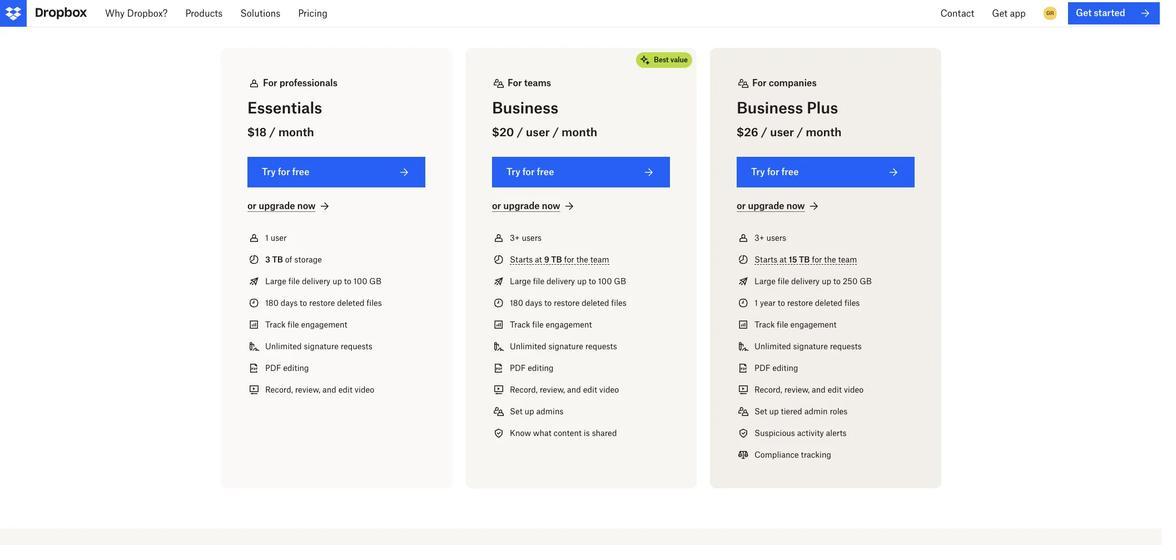 Task type: locate. For each thing, give the bounding box(es) containing it.
large for business plus
[[755, 277, 776, 286]]

the
[[577, 255, 589, 265], [825, 255, 837, 265]]

days down of
[[281, 298, 298, 308]]

$26
[[737, 125, 759, 139]]

delivery for business
[[547, 277, 575, 286]]

1 or upgrade now link from the left
[[248, 200, 331, 213]]

0 horizontal spatial 3+
[[510, 233, 520, 243]]

delivery down storage
[[302, 277, 331, 286]]

0 horizontal spatial upgrade
[[259, 201, 295, 212]]

gb for essentials
[[370, 277, 382, 286]]

None radio
[[311, 12, 383, 30]]

try down $26
[[752, 167, 766, 178]]

0 horizontal spatial large
[[265, 277, 287, 286]]

2 pdf from the left
[[510, 364, 526, 373]]

1 horizontal spatial at
[[780, 255, 787, 265]]

3 record, from the left
[[755, 385, 783, 395]]

0 horizontal spatial edit
[[339, 385, 353, 395]]

0 horizontal spatial at
[[535, 255, 542, 265]]

companies
[[769, 77, 817, 89]]

try for free for business
[[507, 167, 554, 178]]

2 horizontal spatial pdf
[[755, 364, 771, 373]]

try down $18
[[262, 167, 276, 178]]

2 restore from the left
[[554, 298, 580, 308]]

$26 / user / month
[[737, 125, 842, 139]]

2 horizontal spatial gb
[[860, 277, 872, 286]]

unlimited
[[265, 342, 302, 351], [510, 342, 547, 351], [755, 342, 792, 351]]

1 horizontal spatial track file engagement
[[510, 320, 592, 330]]

admins
[[537, 407, 564, 416]]

2 horizontal spatial video
[[845, 385, 864, 395]]

business plus
[[737, 98, 839, 117]]

2 horizontal spatial try
[[752, 167, 766, 178]]

0 horizontal spatial 1
[[265, 233, 269, 243]]

solutions button
[[232, 0, 289, 27]]

1 horizontal spatial requests
[[586, 342, 618, 351]]

2 horizontal spatial track
[[755, 320, 775, 330]]

1 horizontal spatial editing
[[528, 364, 554, 373]]

3 month from the left
[[806, 125, 842, 139]]

the for business plus
[[825, 255, 837, 265]]

1 up "3"
[[265, 233, 269, 243]]

track file engagement for business
[[510, 320, 592, 330]]

free down $20 / user / month
[[537, 167, 554, 178]]

3+ up starts at 9 tb for the team
[[510, 233, 520, 243]]

get inside popup button
[[993, 8, 1008, 19]]

4 / from the left
[[762, 125, 768, 139]]

2 3+ from the left
[[755, 233, 765, 243]]

user
[[526, 125, 550, 139], [771, 125, 795, 139], [271, 233, 287, 243]]

team for business
[[591, 255, 610, 265]]

plus
[[807, 98, 839, 117]]

3 unlimited signature requests from the left
[[755, 342, 862, 351]]

team up 250
[[839, 255, 858, 265]]

requests for business
[[586, 342, 618, 351]]

2 and from the left
[[568, 385, 581, 395]]

1 horizontal spatial user
[[526, 125, 550, 139]]

or upgrade now link
[[248, 200, 331, 213], [492, 200, 576, 213], [737, 200, 821, 213]]

3 record, review, and edit video from the left
[[755, 385, 864, 395]]

None radio
[[221, 12, 302, 30]]

now up 9
[[542, 201, 561, 212]]

1 pdf editing from the left
[[265, 364, 309, 373]]

set up suspicious
[[755, 407, 768, 416]]

2 files from the left
[[612, 298, 627, 308]]

0 horizontal spatial engagement
[[301, 320, 348, 330]]

1 left year
[[755, 298, 758, 308]]

3+ users up starts at 9 tb for the team
[[510, 233, 542, 243]]

month
[[279, 125, 314, 139], [562, 125, 598, 139], [806, 125, 842, 139]]

tb
[[272, 255, 283, 265], [552, 255, 562, 265], [800, 255, 810, 265]]

pdf for business
[[510, 364, 526, 373]]

starts left 15
[[755, 255, 778, 265]]

3 tb from the left
[[800, 255, 810, 265]]

3 track from the left
[[755, 320, 775, 330]]

180 days to restore deleted files down storage
[[265, 298, 382, 308]]

0 horizontal spatial team
[[591, 255, 610, 265]]

2 tb from the left
[[552, 255, 562, 265]]

users up starts at 15 tb for the team
[[767, 233, 787, 243]]

1 horizontal spatial large file delivery up to 100 gb
[[510, 277, 627, 286]]

delivery
[[302, 277, 331, 286], [547, 277, 575, 286], [792, 277, 820, 286]]

1 horizontal spatial pdf editing
[[510, 364, 554, 373]]

2 horizontal spatial review,
[[785, 385, 810, 395]]

the right 9
[[577, 255, 589, 265]]

video for essentials
[[355, 385, 375, 395]]

1 vertical spatial 1
[[755, 298, 758, 308]]

or upgrade now link up 15
[[737, 200, 821, 213]]

2 horizontal spatial track file engagement
[[755, 320, 837, 330]]

starts left 9
[[510, 255, 533, 265]]

days down starts at 9 tb for the team
[[526, 298, 543, 308]]

2 3+ users from the left
[[755, 233, 787, 243]]

2 / from the left
[[517, 125, 524, 139]]

or upgrade now for essentials
[[248, 201, 316, 212]]

unlimited signature requests for business
[[510, 342, 618, 351]]

1 100 from the left
[[354, 277, 368, 286]]

at left 15
[[780, 255, 787, 265]]

0 horizontal spatial track file engagement
[[265, 320, 348, 330]]

1 horizontal spatial try
[[507, 167, 521, 178]]

for
[[278, 167, 290, 178], [523, 167, 535, 178], [768, 167, 780, 178], [565, 255, 575, 265], [813, 255, 823, 265]]

deleted
[[337, 298, 365, 308], [582, 298, 610, 308], [816, 298, 843, 308]]

1 horizontal spatial 100
[[599, 277, 612, 286]]

pdf
[[265, 364, 281, 373], [510, 364, 526, 373], [755, 364, 771, 373]]

1 / from the left
[[270, 125, 276, 139]]

2 for from the left
[[508, 77, 522, 89]]

3 restore from the left
[[788, 298, 813, 308]]

for up large file delivery up to 250 gb
[[813, 255, 823, 265]]

5 / from the left
[[797, 125, 804, 139]]

try down $20
[[507, 167, 521, 178]]

users for business
[[522, 233, 542, 243]]

or for business plus
[[737, 201, 746, 212]]

1 horizontal spatial or
[[492, 201, 501, 212]]

2 delivery from the left
[[547, 277, 575, 286]]

record, review, and edit video
[[265, 385, 375, 395], [510, 385, 619, 395], [755, 385, 864, 395]]

dropbox?
[[127, 8, 168, 19]]

1 requests from the left
[[341, 342, 373, 351]]

edit for business
[[584, 385, 598, 395]]

1 at from the left
[[535, 255, 542, 265]]

1 days from the left
[[281, 298, 298, 308]]

3 or upgrade now from the left
[[737, 201, 806, 212]]

files
[[367, 298, 382, 308], [612, 298, 627, 308], [845, 298, 860, 308]]

1 horizontal spatial or upgrade now link
[[492, 200, 576, 213]]

or
[[248, 201, 257, 212], [492, 201, 501, 212], [737, 201, 746, 212]]

users
[[522, 233, 542, 243], [767, 233, 787, 243]]

1 3+ users from the left
[[510, 233, 542, 243]]

0 horizontal spatial tb
[[272, 255, 283, 265]]

1 large from the left
[[265, 277, 287, 286]]

2 set from the left
[[755, 407, 768, 416]]

1 editing from the left
[[283, 364, 309, 373]]

0 horizontal spatial 100
[[354, 277, 368, 286]]

/ for essentials
[[270, 125, 276, 139]]

1 horizontal spatial unlimited
[[510, 342, 547, 351]]

free down $18 / month
[[292, 167, 310, 178]]

suspicious activity alerts
[[755, 429, 847, 438]]

2 pdf editing from the left
[[510, 364, 554, 373]]

1 set from the left
[[510, 407, 523, 416]]

2 100 from the left
[[599, 277, 612, 286]]

for left 'teams'
[[508, 77, 522, 89]]

3 free from the left
[[782, 167, 799, 178]]

3 pdf editing from the left
[[755, 364, 799, 373]]

1 for 1 year to restore deleted files
[[755, 298, 758, 308]]

0 horizontal spatial users
[[522, 233, 542, 243]]

set up know
[[510, 407, 523, 416]]

0 horizontal spatial deleted
[[337, 298, 365, 308]]

2 track file engagement from the left
[[510, 320, 592, 330]]

pdf editing
[[265, 364, 309, 373], [510, 364, 554, 373], [755, 364, 799, 373]]

and for essentials
[[323, 385, 337, 395]]

2 horizontal spatial or
[[737, 201, 746, 212]]

1 for 1 user
[[265, 233, 269, 243]]

large file delivery up to 100 gb down starts at 9 tb for the team
[[510, 277, 627, 286]]

content
[[554, 429, 582, 438]]

1 for from the left
[[263, 77, 278, 89]]

3 or upgrade now link from the left
[[737, 200, 821, 213]]

1 edit from the left
[[339, 385, 353, 395]]

started
[[1095, 7, 1126, 19]]

3 requests from the left
[[831, 342, 862, 351]]

record, for business plus
[[755, 385, 783, 395]]

3 signature from the left
[[794, 342, 828, 351]]

unlimited signature requests
[[265, 342, 373, 351], [510, 342, 618, 351], [755, 342, 862, 351]]

or upgrade now link up 9
[[492, 200, 576, 213]]

1 horizontal spatial record, review, and edit video
[[510, 385, 619, 395]]

1 deleted from the left
[[337, 298, 365, 308]]

2 business from the left
[[737, 98, 804, 117]]

storage
[[295, 255, 322, 265]]

user right $20
[[526, 125, 550, 139]]

1 record, from the left
[[265, 385, 293, 395]]

2 record, from the left
[[510, 385, 538, 395]]

0 horizontal spatial days
[[281, 298, 298, 308]]

2 horizontal spatial upgrade
[[748, 201, 785, 212]]

signature
[[304, 342, 339, 351], [549, 342, 584, 351], [794, 342, 828, 351]]

try for essentials
[[262, 167, 276, 178]]

pdf editing for business
[[510, 364, 554, 373]]

1 horizontal spatial the
[[825, 255, 837, 265]]

user up of
[[271, 233, 287, 243]]

2 horizontal spatial record, review, and edit video
[[755, 385, 864, 395]]

2 horizontal spatial edit
[[828, 385, 842, 395]]

3 for from the left
[[753, 77, 767, 89]]

restore down starts at 9 tb for the team
[[554, 298, 580, 308]]

upgrade for business
[[504, 201, 540, 212]]

2 or upgrade now link from the left
[[492, 200, 576, 213]]

for up the essentials
[[263, 77, 278, 89]]

2 horizontal spatial editing
[[773, 364, 799, 373]]

for companies
[[753, 77, 817, 89]]

deleted for business plus
[[816, 298, 843, 308]]

180 days to restore deleted files
[[265, 298, 382, 308], [510, 298, 627, 308]]

1 tb from the left
[[272, 255, 283, 265]]

files for business
[[612, 298, 627, 308]]

solutions
[[241, 8, 281, 19]]

3 files from the left
[[845, 298, 860, 308]]

1 horizontal spatial team
[[839, 255, 858, 265]]

record,
[[265, 385, 293, 395], [510, 385, 538, 395], [755, 385, 783, 395]]

1 horizontal spatial tb
[[552, 255, 562, 265]]

2 horizontal spatial tb
[[800, 255, 810, 265]]

get app
[[993, 8, 1027, 19]]

2 large from the left
[[510, 277, 531, 286]]

2 horizontal spatial signature
[[794, 342, 828, 351]]

3 try from the left
[[752, 167, 766, 178]]

3 track file engagement from the left
[[755, 320, 837, 330]]

1 horizontal spatial month
[[562, 125, 598, 139]]

0 horizontal spatial and
[[323, 385, 337, 395]]

free down $26 / user / month
[[782, 167, 799, 178]]

1 delivery from the left
[[302, 277, 331, 286]]

alerts
[[827, 429, 847, 438]]

business down the for teams
[[492, 98, 559, 117]]

large for business
[[510, 277, 531, 286]]

100
[[354, 277, 368, 286], [599, 277, 612, 286]]

2 unlimited from the left
[[510, 342, 547, 351]]

business down for companies
[[737, 98, 804, 117]]

2 180 from the left
[[510, 298, 524, 308]]

for down $26 / user / month
[[768, 167, 780, 178]]

180 for essentials
[[265, 298, 279, 308]]

2 month from the left
[[562, 125, 598, 139]]

1 horizontal spatial gb
[[615, 277, 627, 286]]

at for business plus
[[780, 255, 787, 265]]

large file delivery up to 100 gb down storage
[[265, 277, 382, 286]]

2 signature from the left
[[549, 342, 584, 351]]

2 horizontal spatial or upgrade now link
[[737, 200, 821, 213]]

3 edit from the left
[[828, 385, 842, 395]]

users up starts at 9 tb for the team
[[522, 233, 542, 243]]

1
[[265, 233, 269, 243], [755, 298, 758, 308]]

/ for business plus
[[762, 125, 768, 139]]

3 video from the left
[[845, 385, 864, 395]]

2 horizontal spatial free
[[782, 167, 799, 178]]

restore down large file delivery up to 250 gb
[[788, 298, 813, 308]]

0 horizontal spatial month
[[279, 125, 314, 139]]

2 or upgrade now from the left
[[492, 201, 561, 212]]

0 horizontal spatial starts
[[510, 255, 533, 265]]

try for free link
[[248, 157, 426, 188], [492, 157, 671, 188], [737, 157, 915, 188]]

restore
[[309, 298, 335, 308], [554, 298, 580, 308], [788, 298, 813, 308]]

free for essentials
[[292, 167, 310, 178]]

try for free down $18 / month
[[262, 167, 310, 178]]

try for business
[[507, 167, 521, 178]]

1 180 days to restore deleted files from the left
[[265, 298, 382, 308]]

3 review, from the left
[[785, 385, 810, 395]]

at
[[535, 255, 542, 265], [780, 255, 787, 265]]

large file delivery up to 100 gb
[[265, 277, 382, 286], [510, 277, 627, 286]]

for
[[263, 77, 278, 89], [508, 77, 522, 89], [753, 77, 767, 89]]

1 record, review, and edit video from the left
[[265, 385, 375, 395]]

up for essentials
[[333, 277, 342, 286]]

for down $20 / user / month
[[523, 167, 535, 178]]

1 horizontal spatial set
[[755, 407, 768, 416]]

$18 / month
[[248, 125, 314, 139]]

delivery for business plus
[[792, 277, 820, 286]]

0 horizontal spatial for
[[263, 77, 278, 89]]

180 for business
[[510, 298, 524, 308]]

2 horizontal spatial month
[[806, 125, 842, 139]]

1 horizontal spatial pdf
[[510, 364, 526, 373]]

0 horizontal spatial track
[[265, 320, 286, 330]]

1 try from the left
[[262, 167, 276, 178]]

0 horizontal spatial the
[[577, 255, 589, 265]]

deleted for business
[[582, 298, 610, 308]]

1 horizontal spatial 3+ users
[[755, 233, 787, 243]]

1 free from the left
[[292, 167, 310, 178]]

1 horizontal spatial record,
[[510, 385, 538, 395]]

2 record, review, and edit video from the left
[[510, 385, 619, 395]]

2 horizontal spatial engagement
[[791, 320, 837, 330]]

0 horizontal spatial now
[[297, 201, 316, 212]]

2 try for free link from the left
[[492, 157, 671, 188]]

team
[[591, 255, 610, 265], [839, 255, 858, 265]]

1 horizontal spatial try for free
[[507, 167, 554, 178]]

days for business
[[526, 298, 543, 308]]

0 horizontal spatial delivery
[[302, 277, 331, 286]]

1 horizontal spatial edit
[[584, 385, 598, 395]]

0 horizontal spatial get
[[993, 8, 1008, 19]]

at left 9
[[535, 255, 542, 265]]

1 or upgrade now from the left
[[248, 201, 316, 212]]

1 video from the left
[[355, 385, 375, 395]]

3 and from the left
[[812, 385, 826, 395]]

tb for business plus
[[800, 255, 810, 265]]

2 users from the left
[[767, 233, 787, 243]]

0 horizontal spatial 180 days to restore deleted files
[[265, 298, 382, 308]]

delivery down starts at 9 tb for the team
[[547, 277, 575, 286]]

0 horizontal spatial pdf editing
[[265, 364, 309, 373]]

record, for essentials
[[265, 385, 293, 395]]

/
[[270, 125, 276, 139], [517, 125, 524, 139], [553, 125, 559, 139], [762, 125, 768, 139], [797, 125, 804, 139]]

3+ for business plus
[[755, 233, 765, 243]]

180 days to restore deleted files for essentials
[[265, 298, 382, 308]]

the up large file delivery up to 250 gb
[[825, 255, 837, 265]]

business for business
[[492, 98, 559, 117]]

large down starts at 9 tb for the team
[[510, 277, 531, 286]]

1 horizontal spatial 1
[[755, 298, 758, 308]]

1 horizontal spatial deleted
[[582, 298, 610, 308]]

1 track file engagement from the left
[[265, 320, 348, 330]]

1 horizontal spatial track
[[510, 320, 531, 330]]

try for free for business plus
[[752, 167, 799, 178]]

contact
[[941, 8, 975, 19]]

1 now from the left
[[297, 201, 316, 212]]

0 horizontal spatial or
[[248, 201, 257, 212]]

180 days to restore deleted files down starts at 9 tb for the team
[[510, 298, 627, 308]]

tb right 9
[[552, 255, 562, 265]]

2 horizontal spatial unlimited signature requests
[[755, 342, 862, 351]]

and
[[323, 385, 337, 395], [568, 385, 581, 395], [812, 385, 826, 395]]

3 delivery from the left
[[792, 277, 820, 286]]

1 engagement from the left
[[301, 320, 348, 330]]

1 horizontal spatial and
[[568, 385, 581, 395]]

the for business
[[577, 255, 589, 265]]

3+ up starts at 15 tb for the team
[[755, 233, 765, 243]]

1 the from the left
[[577, 255, 589, 265]]

0 horizontal spatial try
[[262, 167, 276, 178]]

tb right 15
[[800, 255, 810, 265]]

get left app
[[993, 8, 1008, 19]]

and for business plus
[[812, 385, 826, 395]]

2 horizontal spatial restore
[[788, 298, 813, 308]]

1 horizontal spatial signature
[[549, 342, 584, 351]]

days
[[281, 298, 298, 308], [526, 298, 543, 308]]

try for free down $26 / user / month
[[752, 167, 799, 178]]

2 horizontal spatial now
[[787, 201, 806, 212]]

video
[[355, 385, 375, 395], [600, 385, 619, 395], [845, 385, 864, 395]]

free for business
[[537, 167, 554, 178]]

suspicious
[[755, 429, 796, 438]]

3 upgrade from the left
[[748, 201, 785, 212]]

1 upgrade from the left
[[259, 201, 295, 212]]

0 horizontal spatial try for free
[[262, 167, 310, 178]]

2 edit from the left
[[584, 385, 598, 395]]

1 or from the left
[[248, 201, 257, 212]]

unlimited for essentials
[[265, 342, 302, 351]]

3+ users for business plus
[[755, 233, 787, 243]]

3 try for free link from the left
[[737, 157, 915, 188]]

requests
[[341, 342, 373, 351], [586, 342, 618, 351], [831, 342, 862, 351]]

3+ users
[[510, 233, 542, 243], [755, 233, 787, 243]]

products
[[186, 8, 223, 19]]

engagement for business
[[546, 320, 592, 330]]

activity
[[798, 429, 824, 438]]

1 horizontal spatial review,
[[540, 385, 566, 395]]

get
[[1077, 7, 1092, 19], [993, 8, 1008, 19]]

user down business plus
[[771, 125, 795, 139]]

starts for business
[[510, 255, 533, 265]]

0 horizontal spatial or upgrade now
[[248, 201, 316, 212]]

days for essentials
[[281, 298, 298, 308]]

user for business
[[526, 125, 550, 139]]

try for free down $20 / user / month
[[507, 167, 554, 178]]

pdf editing for business plus
[[755, 364, 799, 373]]

2 or from the left
[[492, 201, 501, 212]]

upgrade for essentials
[[259, 201, 295, 212]]

business
[[492, 98, 559, 117], [737, 98, 804, 117]]

3 engagement from the left
[[791, 320, 837, 330]]

0 vertical spatial 1
[[265, 233, 269, 243]]

0 horizontal spatial review,
[[295, 385, 321, 395]]

tb right "3"
[[272, 255, 283, 265]]

3 try for free from the left
[[752, 167, 799, 178]]

team right 9
[[591, 255, 610, 265]]

gb
[[370, 277, 382, 286], [615, 277, 627, 286], [860, 277, 872, 286]]

restore down storage
[[309, 298, 335, 308]]

3+ users for business
[[510, 233, 542, 243]]

for down $18 / month
[[278, 167, 290, 178]]

3 deleted from the left
[[816, 298, 843, 308]]

1 review, from the left
[[295, 385, 321, 395]]

1 users from the left
[[522, 233, 542, 243]]

delivery down starts at 15 tb for the team
[[792, 277, 820, 286]]

1 horizontal spatial for
[[508, 77, 522, 89]]

users for business plus
[[767, 233, 787, 243]]

signature for business plus
[[794, 342, 828, 351]]

1 horizontal spatial files
[[612, 298, 627, 308]]

get left started
[[1077, 7, 1092, 19]]

for left companies
[[753, 77, 767, 89]]

0 horizontal spatial signature
[[304, 342, 339, 351]]

0 horizontal spatial files
[[367, 298, 382, 308]]

2 horizontal spatial and
[[812, 385, 826, 395]]

1 horizontal spatial video
[[600, 385, 619, 395]]

2 horizontal spatial unlimited
[[755, 342, 792, 351]]

unlimited signature requests for business plus
[[755, 342, 862, 351]]

at for business
[[535, 255, 542, 265]]

1 horizontal spatial days
[[526, 298, 543, 308]]

engagement
[[301, 320, 348, 330], [546, 320, 592, 330], [791, 320, 837, 330]]

2 at from the left
[[780, 255, 787, 265]]

3+
[[510, 233, 520, 243], [755, 233, 765, 243]]

0 horizontal spatial unlimited signature requests
[[265, 342, 373, 351]]

or upgrade now link up 1 user
[[248, 200, 331, 213]]

2 gb from the left
[[615, 277, 627, 286]]

2 horizontal spatial try for free link
[[737, 157, 915, 188]]

now up 15
[[787, 201, 806, 212]]

1 horizontal spatial try for free link
[[492, 157, 671, 188]]

1 gb from the left
[[370, 277, 382, 286]]

get started link
[[1069, 2, 1161, 24]]

unlimited for business plus
[[755, 342, 792, 351]]

2 starts from the left
[[755, 255, 778, 265]]

get started
[[1077, 7, 1126, 19]]

large down "3"
[[265, 277, 287, 286]]

or upgrade now for business
[[492, 201, 561, 212]]

2 try for free from the left
[[507, 167, 554, 178]]

track
[[265, 320, 286, 330], [510, 320, 531, 330], [755, 320, 775, 330]]

try for free link for business
[[492, 157, 671, 188]]

record, review, and edit video for business
[[510, 385, 619, 395]]

3+ users up starts at 15 tb for the team
[[755, 233, 787, 243]]

now up storage
[[297, 201, 316, 212]]

1 horizontal spatial delivery
[[547, 277, 575, 286]]

2 track from the left
[[510, 320, 531, 330]]

1 pdf from the left
[[265, 364, 281, 373]]

1 180 from the left
[[265, 298, 279, 308]]

team for business plus
[[839, 255, 858, 265]]

2 horizontal spatial requests
[[831, 342, 862, 351]]

and for business
[[568, 385, 581, 395]]

0 horizontal spatial video
[[355, 385, 375, 395]]

1 horizontal spatial starts
[[755, 255, 778, 265]]

month for business
[[562, 125, 598, 139]]

review, for business plus
[[785, 385, 810, 395]]

3 / from the left
[[553, 125, 559, 139]]

try for free
[[262, 167, 310, 178], [507, 167, 554, 178], [752, 167, 799, 178]]

2 try from the left
[[507, 167, 521, 178]]

large up year
[[755, 277, 776, 286]]

free
[[292, 167, 310, 178], [537, 167, 554, 178], [782, 167, 799, 178]]

up
[[333, 277, 342, 286], [578, 277, 587, 286], [822, 277, 832, 286], [525, 407, 535, 416], [770, 407, 779, 416]]

2 180 days to restore deleted files from the left
[[510, 298, 627, 308]]

value
[[671, 56, 688, 64]]

0 horizontal spatial 3+ users
[[510, 233, 542, 243]]

try
[[262, 167, 276, 178], [507, 167, 521, 178], [752, 167, 766, 178]]

3 now from the left
[[787, 201, 806, 212]]



Task type: describe. For each thing, give the bounding box(es) containing it.
admin
[[805, 407, 828, 416]]

up for business
[[578, 277, 587, 286]]

requests for business plus
[[831, 342, 862, 351]]

3
[[265, 255, 270, 265]]

shared
[[592, 429, 617, 438]]

large file delivery up to 100 gb for business
[[510, 277, 627, 286]]

best value
[[654, 56, 688, 64]]

set up tiered admin roles
[[755, 407, 848, 416]]

1 month from the left
[[279, 125, 314, 139]]

engagement for essentials
[[301, 320, 348, 330]]

video for business plus
[[845, 385, 864, 395]]

tracking
[[802, 450, 832, 460]]

is
[[584, 429, 590, 438]]

now for essentials
[[297, 201, 316, 212]]

restore for essentials
[[309, 298, 335, 308]]

180 days to restore deleted files for business
[[510, 298, 627, 308]]

of
[[285, 255, 292, 265]]

why dropbox? button
[[96, 0, 177, 27]]

deleted for essentials
[[337, 298, 365, 308]]

record, review, and edit video for essentials
[[265, 385, 375, 395]]

record, for business
[[510, 385, 538, 395]]

gr button
[[1042, 4, 1060, 22]]

try for free link for essentials
[[248, 157, 426, 188]]

track file engagement for essentials
[[265, 320, 348, 330]]

user for business plus
[[771, 125, 795, 139]]

track for business plus
[[755, 320, 775, 330]]

for professionals
[[263, 77, 338, 89]]

editing for business
[[528, 364, 554, 373]]

gb for business plus
[[860, 277, 872, 286]]

get app button
[[984, 0, 1035, 27]]

professionals
[[280, 77, 338, 89]]

pdf for essentials
[[265, 364, 281, 373]]

track for essentials
[[265, 320, 286, 330]]

billed monthly
[[239, 16, 300, 27]]

restore for business plus
[[788, 298, 813, 308]]

$20 / user / month
[[492, 125, 598, 139]]

editing for business plus
[[773, 364, 799, 373]]

compliance tracking
[[755, 450, 832, 460]]

100 for essentials
[[354, 277, 368, 286]]

or for essentials
[[248, 201, 257, 212]]

now for business plus
[[787, 201, 806, 212]]

why dropbox?
[[105, 8, 168, 19]]

edit for business plus
[[828, 385, 842, 395]]

contact button
[[932, 0, 984, 27]]

9
[[545, 255, 550, 265]]

delivery for essentials
[[302, 277, 331, 286]]

upgrade for business plus
[[748, 201, 785, 212]]

up for business plus
[[822, 277, 832, 286]]

100 for business
[[599, 277, 612, 286]]

15
[[789, 255, 798, 265]]

roles
[[830, 407, 848, 416]]

for right 9
[[565, 255, 575, 265]]

for for business
[[508, 77, 522, 89]]

know what content is shared
[[510, 429, 617, 438]]

or upgrade now for business plus
[[737, 201, 806, 212]]

starts for business plus
[[755, 255, 778, 265]]

products button
[[177, 0, 232, 27]]

best
[[654, 56, 669, 64]]

compliance
[[755, 450, 799, 460]]

engagement for business plus
[[791, 320, 837, 330]]

try for free for essentials
[[262, 167, 310, 178]]

$18
[[248, 125, 267, 139]]

starts at 15 tb for the team
[[755, 255, 858, 265]]

review, for business
[[540, 385, 566, 395]]

business for business plus
[[737, 98, 804, 117]]

tb for business
[[552, 255, 562, 265]]

$20
[[492, 125, 514, 139]]

for for business plus
[[768, 167, 780, 178]]

for teams
[[508, 77, 552, 89]]

for for essentials
[[278, 167, 290, 178]]

app
[[1011, 8, 1027, 19]]

for for business plus
[[753, 77, 767, 89]]

pricing
[[298, 8, 328, 19]]

signature for business
[[549, 342, 584, 351]]

for for business
[[523, 167, 535, 178]]

files for business plus
[[845, 298, 860, 308]]

or upgrade now link for business plus
[[737, 200, 821, 213]]

get for get started
[[1077, 7, 1092, 19]]

requests for essentials
[[341, 342, 373, 351]]

large for essentials
[[265, 277, 287, 286]]

or upgrade now link for business
[[492, 200, 576, 213]]

monthly
[[265, 16, 300, 27]]

know
[[510, 429, 531, 438]]

essentials
[[248, 98, 322, 117]]

year
[[760, 298, 776, 308]]

pdf for business plus
[[755, 364, 771, 373]]

gr
[[1047, 9, 1055, 17]]

for for essentials
[[263, 77, 278, 89]]

record, review, and edit video for business plus
[[755, 385, 864, 395]]

why
[[105, 8, 125, 19]]

what
[[534, 429, 552, 438]]

3 tb of storage
[[265, 255, 322, 265]]

restore for business
[[554, 298, 580, 308]]

/ for business
[[517, 125, 524, 139]]

pricing link
[[289, 0, 337, 27]]

0 horizontal spatial user
[[271, 233, 287, 243]]

or for business
[[492, 201, 501, 212]]

edit for essentials
[[339, 385, 353, 395]]

set up admins
[[510, 407, 564, 416]]

large file delivery up to 250 gb
[[755, 277, 872, 286]]

set for business
[[510, 407, 523, 416]]

free for business plus
[[782, 167, 799, 178]]

starts at 9 tb for the team
[[510, 255, 610, 265]]

250
[[843, 277, 858, 286]]

tiered
[[781, 407, 803, 416]]

1 year to restore deleted files
[[755, 298, 860, 308]]

track file engagement for business plus
[[755, 320, 837, 330]]

unlimited for business
[[510, 342, 547, 351]]

teams
[[525, 77, 552, 89]]

month for business plus
[[806, 125, 842, 139]]

1 user
[[265, 233, 287, 243]]

billed
[[239, 16, 263, 27]]

try for business plus
[[752, 167, 766, 178]]

pdf editing for essentials
[[265, 364, 309, 373]]

now for business
[[542, 201, 561, 212]]

track for business
[[510, 320, 531, 330]]



Task type: vqa. For each thing, say whether or not it's contained in the screenshot.
Get to the left
yes



